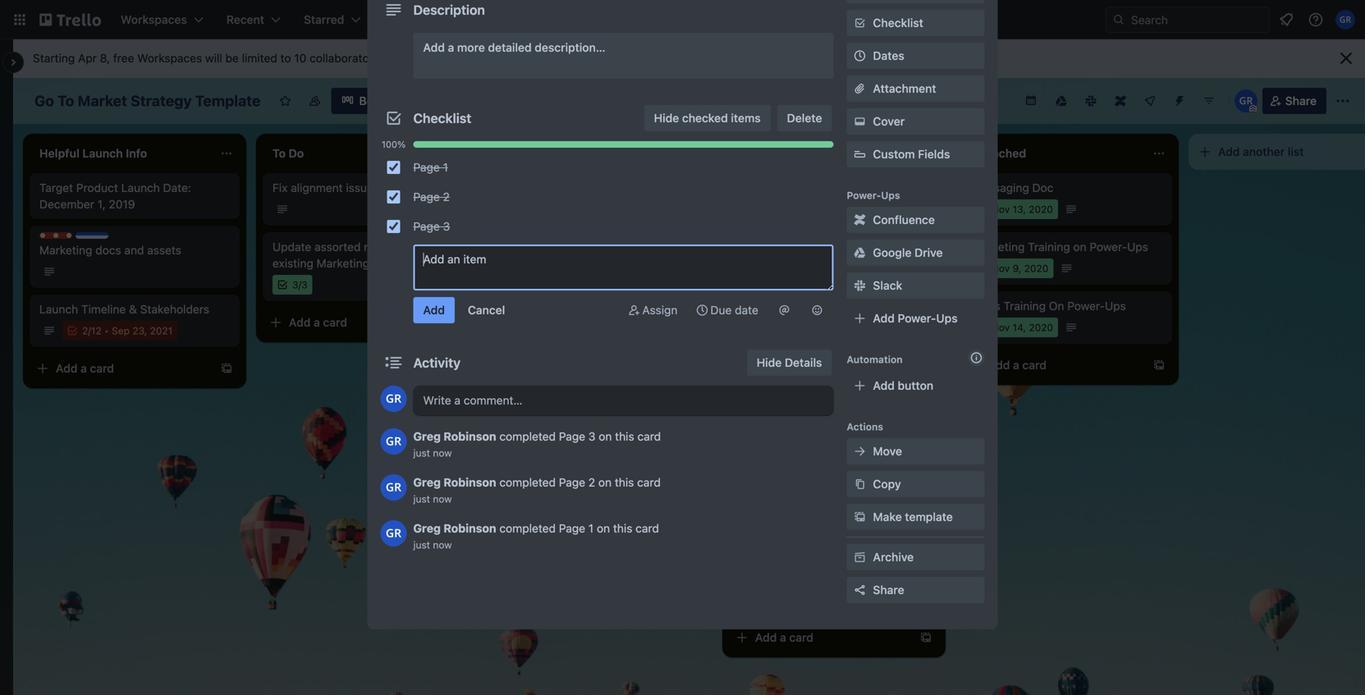 Task type: locate. For each thing, give the bounding box(es) containing it.
sm image left archive in the bottom right of the page
[[852, 549, 869, 566]]

delete link
[[778, 105, 832, 131]]

docs
[[95, 244, 121, 257]]

training
[[1028, 240, 1071, 254], [1004, 299, 1046, 313]]

1 vertical spatial announcement
[[778, 299, 859, 313]]

1 just now link from the top
[[414, 448, 452, 459]]

hide left checked
[[654, 111, 679, 125]]

just now link for page 2
[[414, 494, 452, 505]]

details
[[785, 356, 823, 370]]

2 vertical spatial just now link
[[414, 540, 452, 551]]

Add an item text field
[[414, 245, 834, 291]]

1 vertical spatial nov
[[992, 263, 1010, 274]]

nov for marketing
[[992, 263, 1010, 274]]

1 sm image from the top
[[852, 278, 869, 294]]

1 vertical spatial 2020
[[1025, 263, 1049, 274]]

marketing up 'nov 9, 2020' option
[[972, 240, 1025, 254]]

share button down archive link
[[847, 577, 985, 604]]

marketing down color: red, title: none icon at the top
[[39, 244, 92, 257]]

greg robinson completed page 2 on this card just now
[[414, 476, 661, 505]]

2 left 12
[[82, 325, 88, 337]]

1 vertical spatial training
[[1004, 299, 1046, 313]]

announcement right app on the top right
[[778, 299, 859, 313]]

go to market strategy template
[[34, 92, 261, 110]]

1 vertical spatial hide
[[757, 356, 782, 370]]

2 inside checklist group
[[443, 190, 450, 204]]

2 horizontal spatial 2
[[589, 476, 596, 490]]

sm image
[[852, 278, 869, 294], [852, 476, 869, 493], [852, 549, 869, 566]]

on inside greg robinson completed page 3 on this card just now
[[599, 430, 612, 444]]

about
[[449, 51, 479, 65]]

2 / 12 • sep 23, 2021
[[82, 325, 173, 337]]

0 vertical spatial completed
[[500, 430, 556, 444]]

sm image inside archive link
[[852, 549, 869, 566]]

nov left 14,
[[992, 322, 1010, 333]]

google drive
[[873, 246, 943, 260]]

marketing inside marketing docs and assets link
[[39, 244, 92, 257]]

hide for hide details
[[757, 356, 782, 370]]

2 vertical spatial completed
[[500, 522, 556, 536]]

training inside marketing training on power-ups link
[[1028, 240, 1071, 254]]

open information menu image
[[1308, 11, 1325, 28]]

0 vertical spatial sm image
[[852, 278, 869, 294]]

announcement
[[801, 240, 881, 254], [778, 299, 859, 313]]

checklist up dates
[[873, 16, 924, 30]]

page down the write a comment text box
[[559, 430, 586, 444]]

1 horizontal spatial 1
[[589, 522, 594, 536]]

0 vertical spatial robinson
[[444, 430, 497, 444]]

nov left 9,
[[992, 263, 1010, 274]]

0 vertical spatial hide
[[654, 111, 679, 125]]

2 just now link from the top
[[414, 494, 452, 505]]

1 up page 2
[[443, 161, 448, 174]]

robinson for page 3
[[444, 430, 497, 444]]

completed down greg robinson completed page 2 on this card just now
[[500, 522, 556, 536]]

1 horizontal spatial hide
[[757, 356, 782, 370]]

2 robinson from the top
[[444, 476, 497, 490]]

stakeholders
[[140, 303, 209, 316]]

1 vertical spatial 1
[[589, 522, 594, 536]]

robinson down greg robinson completed page 3 on this card just now
[[444, 476, 497, 490]]

10
[[294, 51, 307, 65]]

add a card
[[522, 234, 581, 247], [289, 316, 347, 329], [989, 359, 1047, 372], [56, 362, 114, 375], [756, 631, 814, 645]]

1 vertical spatial sm image
[[852, 476, 869, 493]]

update assorted references on existing marketing pages
[[273, 240, 437, 270]]

on down page 3
[[424, 240, 437, 254]]

0 vertical spatial 1
[[443, 161, 448, 174]]

0 vertical spatial this
[[615, 430, 635, 444]]

show menu image
[[1335, 93, 1352, 109]]

card inside greg robinson completed page 2 on this card just now
[[638, 476, 661, 490]]

0 horizontal spatial 2
[[82, 325, 88, 337]]

power-
[[847, 190, 882, 201], [1090, 240, 1128, 254], [1068, 299, 1106, 313], [898, 312, 937, 325]]

2021
[[150, 325, 173, 337]]

2 horizontal spatial marketing
[[972, 240, 1025, 254]]

nov left 13,
[[992, 204, 1010, 215]]

in-app announcement
[[739, 299, 859, 313]]

1,
[[97, 198, 106, 211]]

greg robinson (gregrobinson96) image
[[1336, 10, 1356, 30], [1235, 90, 1258, 113], [381, 429, 407, 455], [381, 475, 407, 501]]

robinson down the 'activity'
[[444, 430, 497, 444]]

sm image left slack
[[852, 278, 869, 294]]

0 horizontal spatial checklist
[[414, 110, 472, 126]]

sm image left copy
[[852, 476, 869, 493]]

0 vertical spatial /
[[299, 279, 302, 291]]

2 sm image from the top
[[852, 476, 869, 493]]

1 completed from the top
[[500, 430, 556, 444]]

add button
[[873, 379, 934, 393]]

2 nov from the top
[[992, 263, 1010, 274]]

page
[[414, 161, 440, 174], [414, 190, 440, 204], [414, 220, 440, 233], [559, 430, 586, 444], [559, 476, 586, 490], [559, 522, 586, 536]]

2020 right 13,
[[1029, 204, 1054, 215]]

1 down greg robinson completed page 2 on this card just now
[[589, 522, 594, 536]]

fix alignment issue on /pricing
[[273, 181, 433, 195]]

1 just from the top
[[414, 448, 430, 459]]

page 1
[[414, 161, 448, 174]]

1 vertical spatial just now link
[[414, 494, 452, 505]]

1 now from the top
[[433, 448, 452, 459]]

on down page 1 'option'
[[377, 181, 390, 195]]

0 vertical spatial share button
[[1263, 88, 1327, 114]]

delete
[[787, 111, 823, 125]]

robinson inside greg robinson completed page 3 on this card just now
[[444, 430, 497, 444]]

3 nov from the top
[[992, 322, 1010, 333]]

color: red, title: none image
[[39, 232, 72, 239]]

0 vertical spatial launch
[[121, 181, 160, 195]]

completed inside greg robinson completed page 3 on this card just now
[[500, 430, 556, 444]]

1 vertical spatial just
[[414, 494, 430, 505]]

primary element
[[0, 0, 1366, 39]]

0 vertical spatial greg robinson (gregrobinson96) image
[[381, 386, 407, 412]]

hide left details
[[757, 356, 782, 370]]

2 inside greg robinson completed page 2 on this card just now
[[589, 476, 596, 490]]

marketing down assorted
[[317, 257, 370, 270]]

1 vertical spatial robinson
[[444, 476, 497, 490]]

2 vertical spatial now
[[433, 540, 452, 551]]

greg
[[414, 430, 441, 444], [414, 476, 441, 490], [414, 522, 441, 536]]

0 horizontal spatial launch
[[39, 303, 78, 316]]

3 completed from the top
[[500, 522, 556, 536]]

more right learn
[[419, 51, 446, 65]]

0 vertical spatial just
[[414, 448, 430, 459]]

robinson inside greg robinson completed page 2 on this card just now
[[444, 476, 497, 490]]

None submit
[[414, 297, 455, 324]]

/ down existing
[[299, 279, 302, 291]]

completed down greg robinson completed page 3 on this card just now
[[500, 476, 556, 490]]

robinson down greg robinson completed page 2 on this card just now
[[444, 522, 497, 536]]

0 vertical spatial just now link
[[414, 448, 452, 459]]

training up nov 14, 2020
[[1004, 299, 1046, 313]]

now inside greg robinson completed page 2 on this card just now
[[433, 494, 452, 505]]

greg inside greg robinson completed page 2 on this card just now
[[414, 476, 441, 490]]

2 vertical spatial 2
[[589, 476, 596, 490]]

1 horizontal spatial 2
[[443, 190, 450, 204]]

Search field
[[1126, 7, 1270, 32]]

Board name text field
[[26, 88, 269, 114]]

just inside greg robinson completed page 1 on this card just now
[[414, 540, 430, 551]]

3 just from the top
[[414, 540, 430, 551]]

1 vertical spatial 2
[[82, 325, 88, 337]]

1 vertical spatial share button
[[847, 577, 985, 604]]

on down greg robinson completed page 2 on this card just now
[[597, 522, 610, 536]]

3 sm image from the top
[[852, 549, 869, 566]]

0 vertical spatial 2020
[[1029, 204, 1054, 215]]

this inside greg robinson completed page 3 on this card just now
[[615, 430, 635, 444]]

completed inside greg robinson completed page 2 on this card just now
[[500, 476, 556, 490]]

1 vertical spatial greg robinson (gregrobinson96) image
[[381, 521, 407, 547]]

0 vertical spatial nov
[[992, 204, 1010, 215]]

this for page 3
[[615, 430, 635, 444]]

learn
[[386, 51, 415, 65]]

launch
[[121, 181, 160, 195], [39, 303, 78, 316]]

product
[[76, 181, 118, 195]]

1 vertical spatial share
[[873, 584, 905, 597]]

1 horizontal spatial more
[[457, 41, 485, 54]]

launch left timeline
[[39, 303, 78, 316]]

0 vertical spatial share
[[1286, 94, 1317, 108]]

2 now from the top
[[433, 494, 452, 505]]

now
[[433, 448, 452, 459], [433, 494, 452, 505], [433, 540, 452, 551]]

1 greg from the top
[[414, 430, 441, 444]]

1 vertical spatial /
[[88, 325, 91, 337]]

greg robinson completed page 1 on this card just now
[[414, 522, 659, 551]]

completed
[[500, 430, 556, 444], [500, 476, 556, 490], [500, 522, 556, 536]]

2 vertical spatial robinson
[[444, 522, 497, 536]]

2 vertical spatial nov
[[992, 322, 1010, 333]]

1 horizontal spatial share button
[[1263, 88, 1327, 114]]

1 horizontal spatial marketing
[[317, 257, 370, 270]]

1 nov from the top
[[992, 204, 1010, 215]]

3 greg from the top
[[414, 522, 441, 536]]

nov 9, 2020
[[992, 263, 1049, 274]]

0 horizontal spatial more
[[419, 51, 446, 65]]

3 / 3
[[292, 279, 308, 291]]

launch up '2019' on the left top of page
[[121, 181, 160, 195]]

automation
[[847, 354, 903, 365]]

1 vertical spatial completed
[[500, 476, 556, 490]]

checklist up the page 1
[[414, 110, 472, 126]]

marketing training on power-ups link
[[972, 239, 1163, 255]]

just for page 2
[[414, 494, 430, 505]]

greg inside greg robinson completed page 3 on this card just now
[[414, 430, 441, 444]]

on down the write a comment text box
[[599, 430, 612, 444]]

training inside the sales training on power-ups link
[[1004, 299, 1046, 313]]

share button left show menu icon
[[1263, 88, 1327, 114]]

2
[[443, 190, 450, 204], [82, 325, 88, 337], [589, 476, 596, 490]]

add another list button
[[1189, 134, 1366, 170]]

be
[[225, 51, 239, 65]]

/ left •
[[88, 325, 91, 337]]

3 robinson from the top
[[444, 522, 497, 536]]

0 horizontal spatial 1
[[443, 161, 448, 174]]

due date link
[[688, 297, 767, 324]]

now for page 2
[[433, 494, 452, 505]]

sm image for archive
[[852, 549, 869, 566]]

sm image inside the copy link
[[852, 476, 869, 493]]

2 just from the top
[[414, 494, 430, 505]]

on inside greg robinson completed page 2 on this card just now
[[599, 476, 612, 490]]

0 vertical spatial 2
[[443, 190, 450, 204]]

2 vertical spatial just
[[414, 540, 430, 551]]

starting
[[33, 51, 75, 65]]

&
[[129, 303, 137, 316]]

marketing docs and assets link
[[39, 242, 230, 259]]

1 horizontal spatial launch
[[121, 181, 160, 195]]

3
[[443, 220, 450, 233], [292, 279, 299, 291], [302, 279, 308, 291], [589, 430, 596, 444]]

1 horizontal spatial /
[[299, 279, 302, 291]]

now inside greg robinson completed page 1 on this card just now
[[433, 540, 452, 551]]

hide details
[[757, 356, 823, 370]]

checked
[[682, 111, 728, 125]]

2 greg from the top
[[414, 476, 441, 490]]

0 vertical spatial training
[[1028, 240, 1071, 254]]

archive
[[873, 551, 914, 564]]

1 greg robinson (gregrobinson96) image from the top
[[381, 386, 407, 412]]

marketing docs and assets
[[39, 244, 181, 257]]

2 vertical spatial greg
[[414, 522, 441, 536]]

to
[[58, 92, 74, 110]]

2 vertical spatial sm image
[[852, 549, 869, 566]]

now inside greg robinson completed page 3 on this card just now
[[433, 448, 452, 459]]

2 greg robinson (gregrobinson96) image from the top
[[381, 521, 407, 547]]

1 robinson from the top
[[444, 430, 497, 444]]

now for page 1
[[433, 540, 452, 551]]

activity
[[414, 355, 461, 371]]

create from template… image
[[687, 234, 700, 247], [453, 316, 467, 329], [220, 362, 233, 375], [920, 632, 933, 645]]

2 vertical spatial this
[[613, 522, 633, 536]]

nov 14, 2020
[[992, 322, 1054, 333]]

now for page 3
[[433, 448, 452, 459]]

page up /pricing
[[414, 161, 440, 174]]

2020 right 14,
[[1029, 322, 1054, 333]]

share
[[1286, 94, 1317, 108], [873, 584, 905, 597]]

2 horizontal spatial 1
[[867, 595, 871, 606]]

strategy
[[131, 92, 192, 110]]

3 inside checklist group
[[443, 220, 450, 233]]

/
[[299, 279, 302, 291], [88, 325, 91, 337]]

completed up greg robinson completed page 2 on this card just now
[[500, 430, 556, 444]]

page down greg robinson completed page 2 on this card just now
[[559, 522, 586, 536]]

0 vertical spatial checklist
[[873, 16, 924, 30]]

greg robinson (gregrobinson96) image
[[381, 386, 407, 412], [381, 521, 407, 547]]

robinson inside greg robinson completed page 1 on this card just now
[[444, 522, 497, 536]]

just inside greg robinson completed page 2 on this card just now
[[414, 494, 430, 505]]

2 completed from the top
[[500, 476, 556, 490]]

Write a comment text field
[[414, 386, 834, 416]]

3 just now link from the top
[[414, 540, 452, 551]]

0 vertical spatial now
[[433, 448, 452, 459]]

references
[[364, 240, 421, 254]]

1 vertical spatial now
[[433, 494, 452, 505]]

marketing for marketing training on power-ups
[[972, 240, 1025, 254]]

this for page 1
[[613, 522, 633, 536]]

share left show menu icon
[[1286, 94, 1317, 108]]

share down archive in the bottom right of the page
[[873, 584, 905, 597]]

this inside greg robinson completed page 1 on this card just now
[[613, 522, 633, 536]]

2020
[[1029, 204, 1054, 215], [1025, 263, 1049, 274], [1029, 322, 1054, 333]]

custom fields
[[873, 147, 951, 161]]

blog post - announcement
[[739, 240, 881, 254]]

dates
[[873, 49, 905, 62]]

greg inside greg robinson completed page 1 on this card just now
[[414, 522, 441, 536]]

announcement right -
[[801, 240, 881, 254]]

2 up page 3
[[443, 190, 450, 204]]

checklist inside button
[[873, 16, 924, 30]]

on inside greg robinson completed page 1 on this card just now
[[597, 522, 610, 536]]

hide for hide checked items
[[654, 111, 679, 125]]

page down greg robinson completed page 3 on this card just now
[[559, 476, 586, 490]]

actions
[[847, 421, 884, 433]]

due date
[[711, 303, 759, 317]]

on down greg robinson completed page 3 on this card just now
[[599, 476, 612, 490]]

sm image
[[852, 113, 869, 130], [852, 212, 869, 228], [852, 245, 869, 261], [626, 302, 643, 319], [694, 302, 711, 319], [777, 302, 793, 319], [809, 302, 826, 319], [852, 444, 869, 460], [852, 509, 869, 526]]

just inside greg robinson completed page 3 on this card just now
[[414, 448, 430, 459]]

Nov 13, 2020 checkbox
[[972, 200, 1059, 219]]

marketing inside marketing training on power-ups link
[[972, 240, 1025, 254]]

1 vertical spatial this
[[615, 476, 634, 490]]

training up "nov 9, 2020"
[[1028, 240, 1071, 254]]

this inside greg robinson completed page 2 on this card just now
[[615, 476, 634, 490]]

target product launch date: december 1, 2019
[[39, 181, 191, 211]]

greg for page 3
[[414, 430, 441, 444]]

0 horizontal spatial /
[[88, 325, 91, 337]]

2020 right 9,
[[1025, 263, 1049, 274]]

1 inside checklist group
[[443, 161, 448, 174]]

hide
[[654, 111, 679, 125], [757, 356, 782, 370]]

1 down archive link
[[867, 595, 871, 606]]

a
[[448, 41, 454, 54], [547, 234, 553, 247], [314, 316, 320, 329], [1014, 359, 1020, 372], [81, 362, 87, 375], [780, 631, 787, 645]]

checklist group
[[381, 153, 834, 241]]

completed for page 3
[[500, 430, 556, 444]]

hide details link
[[747, 350, 832, 376]]

1 horizontal spatial checklist
[[873, 16, 924, 30]]

0 vertical spatial greg
[[414, 430, 441, 444]]

another
[[1244, 145, 1286, 159]]

completed inside greg robinson completed page 1 on this card just now
[[500, 522, 556, 536]]

more left detailed in the left of the page
[[457, 41, 485, 54]]

1 vertical spatial greg
[[414, 476, 441, 490]]

2 vertical spatial 1
[[867, 595, 871, 606]]

0 horizontal spatial hide
[[654, 111, 679, 125]]

cancel link
[[458, 297, 515, 324]]

custom fields button
[[847, 146, 985, 163]]

3 now from the top
[[433, 540, 452, 551]]

2 down greg robinson completed page 3 on this card just now
[[589, 476, 596, 490]]

move link
[[847, 439, 985, 465]]

sm image inside assign link
[[626, 302, 643, 319]]

sm image inside due date link
[[694, 302, 711, 319]]

0 horizontal spatial marketing
[[39, 244, 92, 257]]



Task type: vqa. For each thing, say whether or not it's contained in the screenshot.
rightmost Thoughts
no



Task type: describe. For each thing, give the bounding box(es) containing it.
on down the messaging doc link on the right
[[1074, 240, 1087, 254]]

board
[[359, 94, 391, 108]]

marketing training on power-ups
[[972, 240, 1149, 254]]

dates button
[[847, 43, 985, 69]]

page 2
[[414, 190, 450, 204]]

8,
[[100, 51, 110, 65]]

this for page 2
[[615, 476, 634, 490]]

0 notifications image
[[1277, 10, 1297, 30]]

2 vertical spatial 2020
[[1029, 322, 1054, 333]]

card inside greg robinson completed page 1 on this card just now
[[636, 522, 659, 536]]

issue
[[346, 181, 374, 195]]

0 vertical spatial announcement
[[801, 240, 881, 254]]

december
[[39, 198, 94, 211]]

make template link
[[847, 504, 985, 531]]

archive link
[[847, 545, 985, 571]]

attachment
[[873, 82, 937, 95]]

hide checked items link
[[645, 105, 771, 131]]

edit card image
[[452, 240, 465, 253]]

star or unstar board image
[[279, 94, 292, 108]]

page inside greg robinson completed page 2 on this card just now
[[559, 476, 586, 490]]

robinson for page 2
[[444, 476, 497, 490]]

attachment button
[[847, 76, 985, 102]]

12
[[91, 325, 102, 337]]

1 horizontal spatial share
[[1286, 94, 1317, 108]]

1 inside greg robinson completed page 1 on this card just now
[[589, 522, 594, 536]]

learn more about collaborator limits link
[[386, 51, 577, 65]]

date
[[735, 303, 759, 317]]

page down page 2
[[414, 220, 440, 233]]

checklist button
[[847, 10, 985, 36]]

template
[[906, 510, 953, 524]]

in-
[[739, 299, 754, 313]]

•
[[104, 325, 109, 337]]

page down the page 1
[[414, 190, 440, 204]]

custom
[[873, 147, 916, 161]]

Nov 14, 2020 checkbox
[[972, 318, 1059, 338]]

1 vertical spatial launch
[[39, 303, 78, 316]]

on inside update assorted references on existing marketing pages
[[424, 240, 437, 254]]

in-app announcement link
[[739, 298, 930, 315]]

just for page 1
[[414, 540, 430, 551]]

messaging doc
[[972, 181, 1054, 195]]

power- up the confluence
[[847, 190, 882, 201]]

create button
[[476, 7, 532, 33]]

calendar power-up image
[[1025, 94, 1038, 107]]

Page 1 checkbox
[[387, 161, 400, 174]]

messaging doc link
[[972, 180, 1163, 196]]

completed for page 1
[[500, 522, 556, 536]]

drive
[[915, 246, 943, 260]]

target
[[39, 181, 73, 195]]

training for sales
[[1004, 299, 1046, 313]]

collaborator
[[482, 51, 546, 65]]

market
[[78, 92, 127, 110]]

make
[[873, 510, 902, 524]]

assorted
[[315, 240, 361, 254]]

color: blue, title: none image
[[76, 232, 108, 239]]

target product launch date: december 1, 2019 link
[[39, 180, 230, 213]]

14,
[[1013, 322, 1027, 333]]

Page 3 checkbox
[[387, 220, 400, 233]]

limits
[[549, 51, 577, 65]]

0 horizontal spatial share
[[873, 584, 905, 597]]

page 3
[[414, 220, 450, 233]]

template
[[195, 92, 261, 110]]

workspace visible image
[[308, 94, 321, 108]]

date:
[[163, 181, 191, 195]]

alignment
[[291, 181, 343, 195]]

assign link
[[620, 297, 685, 324]]

launch inside target product launch date: december 1, 2019
[[121, 181, 160, 195]]

1 vertical spatial checklist
[[414, 110, 472, 126]]

power- right the on
[[1068, 299, 1106, 313]]

assign
[[643, 303, 678, 317]]

sm image inside move link
[[852, 444, 869, 460]]

2020 for doc
[[1029, 204, 1054, 215]]

just now link for page 3
[[414, 448, 452, 459]]

3 inside greg robinson completed page 3 on this card just now
[[589, 430, 596, 444]]

Page 2 checkbox
[[387, 191, 400, 204]]

assets
[[147, 244, 181, 257]]

doc
[[1033, 181, 1054, 195]]

messaging
[[972, 181, 1030, 195]]

/pricing
[[393, 181, 433, 195]]

/ for 3
[[299, 279, 302, 291]]

description…
[[535, 41, 606, 54]]

free
[[113, 51, 134, 65]]

2019
[[109, 198, 135, 211]]

robinson for page 1
[[444, 522, 497, 536]]

create from template… image
[[1153, 359, 1166, 372]]

completed for page 2
[[500, 476, 556, 490]]

page inside greg robinson completed page 1 on this card just now
[[559, 522, 586, 536]]

sm image inside cover link
[[852, 113, 869, 130]]

cover
[[873, 115, 905, 128]]

sales training on power-ups
[[972, 299, 1127, 313]]

to
[[281, 51, 291, 65]]

fix
[[273, 181, 288, 195]]

list
[[1289, 145, 1305, 159]]

2020 for training
[[1025, 263, 1049, 274]]

app
[[754, 299, 775, 313]]

just now link for page 1
[[414, 540, 452, 551]]

pages
[[373, 257, 405, 270]]

sm image for copy
[[852, 476, 869, 493]]

sales training on power-ups link
[[972, 298, 1163, 315]]

search image
[[1113, 13, 1126, 26]]

post
[[766, 240, 790, 254]]

update
[[273, 240, 312, 254]]

marketing for marketing docs and assets
[[39, 244, 92, 257]]

copy
[[873, 478, 902, 491]]

starting apr 8, free workspaces will be limited to 10 collaborators. learn more about collaborator limits
[[33, 51, 577, 65]]

blog post - announcement link
[[739, 239, 930, 255]]

page inside greg robinson completed page 3 on this card just now
[[559, 430, 586, 444]]

nov for messaging
[[992, 204, 1010, 215]]

power- down slack
[[898, 312, 937, 325]]

existing
[[273, 257, 314, 270]]

fields
[[919, 147, 951, 161]]

add a more detailed description… link
[[414, 33, 834, 79]]

cover link
[[847, 108, 985, 135]]

button
[[898, 379, 934, 393]]

just for page 3
[[414, 448, 430, 459]]

apr
[[78, 51, 97, 65]]

training for marketing
[[1028, 240, 1071, 254]]

power ups image
[[1144, 94, 1157, 108]]

sales
[[972, 299, 1001, 313]]

greg for page 2
[[414, 476, 441, 490]]

greg for page 1
[[414, 522, 441, 536]]

cancel
[[468, 303, 505, 317]]

create
[[486, 13, 522, 26]]

slack
[[873, 279, 903, 292]]

sm image inside make template link
[[852, 509, 869, 526]]

/ for 2
[[88, 325, 91, 337]]

power- down the messaging doc link on the right
[[1090, 240, 1128, 254]]

card inside greg robinson completed page 3 on this card just now
[[638, 430, 661, 444]]

marketing inside update assorted references on existing marketing pages
[[317, 257, 370, 270]]

add power-ups link
[[847, 306, 985, 332]]

Nov 9, 2020 checkbox
[[972, 259, 1054, 278]]

description
[[414, 2, 485, 18]]

hide checked items
[[654, 111, 761, 125]]

greg robinson completed page 3 on this card just now
[[414, 430, 661, 459]]

launch timeline & stakeholders link
[[39, 301, 230, 318]]

0 horizontal spatial share button
[[847, 577, 985, 604]]

sm image for slack
[[852, 278, 869, 294]]

launch timeline & stakeholders
[[39, 303, 209, 316]]

on
[[1050, 299, 1065, 313]]

and
[[124, 244, 144, 257]]



